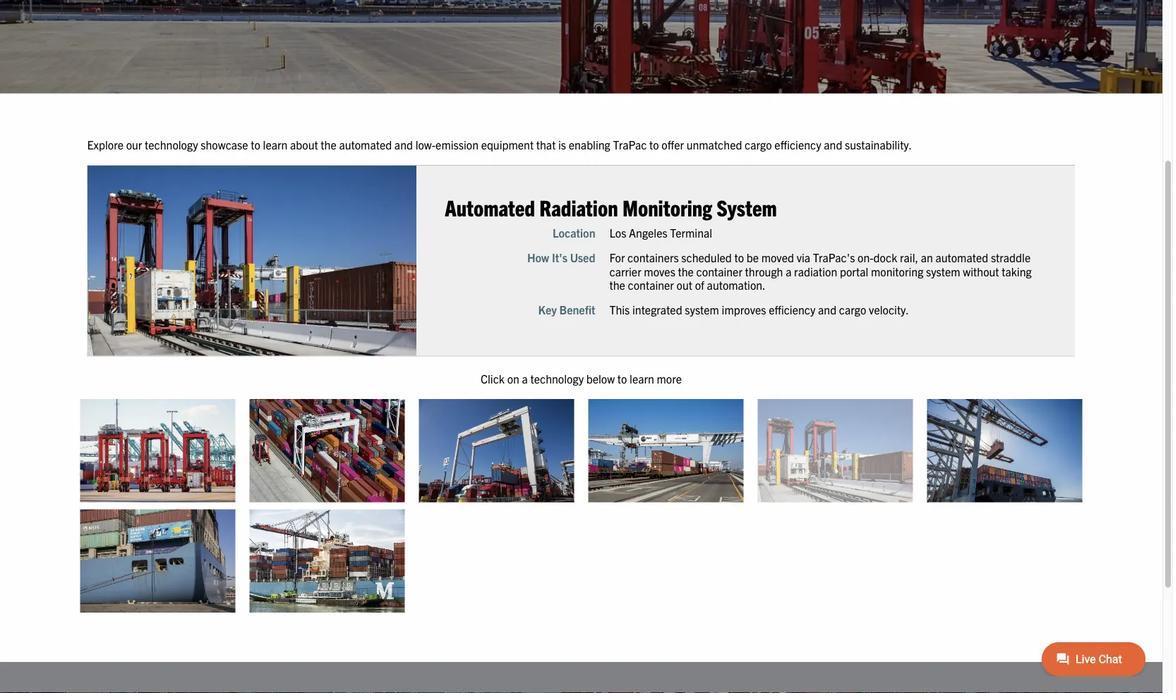 Task type: vqa. For each thing, say whether or not it's contained in the screenshot.
Shippers
no



Task type: describe. For each thing, give the bounding box(es) containing it.
an
[[921, 251, 933, 265]]

through
[[745, 264, 783, 279]]

automated radiation monitoring system
[[445, 194, 777, 221]]

0 vertical spatial technology
[[145, 138, 198, 152]]

of
[[695, 278, 704, 292]]

sustainability.
[[845, 138, 912, 152]]

equipment
[[481, 138, 534, 152]]

on-
[[858, 251, 874, 265]]

automated
[[445, 194, 535, 221]]

straddle
[[991, 251, 1031, 265]]

0 vertical spatial trapac los angeles automated radiation scanning image
[[87, 166, 417, 356]]

moved
[[761, 251, 794, 265]]

click
[[481, 372, 505, 386]]

0 vertical spatial learn
[[263, 138, 287, 152]]

velocity.
[[869, 303, 909, 317]]

that
[[536, 138, 556, 152]]

explore our technology showcase to learn about the automated and low-emission equipment that is enabling trapac to offer unmatched cargo efficiency and sustainability.
[[87, 138, 912, 152]]

1 horizontal spatial cargo
[[839, 303, 866, 317]]

without
[[963, 264, 999, 279]]

via
[[797, 251, 810, 265]]

offer
[[662, 138, 684, 152]]

terminal
[[670, 226, 712, 240]]

key
[[538, 303, 557, 317]]

0 horizontal spatial automated
[[339, 138, 392, 152]]

0 vertical spatial efficiency
[[775, 138, 821, 152]]

enabling
[[569, 138, 610, 152]]

automated radiation monitoring system main content
[[73, 136, 1173, 621]]

1 vertical spatial a
[[522, 372, 528, 386]]

key benefit
[[538, 303, 595, 317]]

click on a technology below to learn more
[[481, 372, 682, 386]]

is
[[558, 138, 566, 152]]

angeles
[[629, 226, 667, 240]]

containers
[[628, 251, 679, 265]]

0 horizontal spatial cargo
[[745, 138, 772, 152]]

dock
[[874, 251, 897, 265]]

automation.
[[707, 278, 766, 292]]

monitoring
[[871, 264, 923, 279]]

it's
[[552, 251, 567, 265]]

2 horizontal spatial the
[[678, 264, 694, 279]]

and left sustainability.
[[824, 138, 842, 152]]

1 vertical spatial efficiency
[[769, 303, 815, 317]]

system
[[717, 194, 777, 221]]

more
[[657, 372, 682, 386]]

this
[[609, 303, 630, 317]]

how it's used
[[527, 251, 595, 265]]

to inside for containers scheduled to be moved via trapac's on-dock rail, an automated straddle carrier moves the container through a radiation portal monitoring system without taking the container out of automation.
[[734, 251, 744, 265]]

and left the low- on the top left of page
[[394, 138, 413, 152]]



Task type: locate. For each thing, give the bounding box(es) containing it.
1 horizontal spatial system
[[926, 264, 960, 279]]

the right 'about'
[[321, 138, 336, 152]]

0 horizontal spatial the
[[321, 138, 336, 152]]

0 horizontal spatial container
[[628, 278, 674, 292]]

integrated
[[632, 303, 682, 317]]

0 horizontal spatial technology
[[145, 138, 198, 152]]

scheduled
[[681, 251, 732, 265]]

system right rail,
[[926, 264, 960, 279]]

1 horizontal spatial learn
[[630, 372, 654, 386]]

used
[[570, 251, 595, 265]]

learn
[[263, 138, 287, 152], [630, 372, 654, 386]]

1 horizontal spatial automated
[[936, 251, 988, 265]]

1 vertical spatial learn
[[630, 372, 654, 386]]

trapac los angeles automated stacking crane image
[[250, 400, 405, 503]]

trapac los angeles automated radiation scanning image
[[87, 166, 417, 356], [758, 400, 913, 503]]

about
[[290, 138, 318, 152]]

learn left more
[[630, 372, 654, 386]]

radiation
[[794, 264, 837, 279]]

improves
[[722, 303, 766, 317]]

technology left below
[[530, 372, 584, 386]]

los
[[609, 226, 626, 240]]

cargo right unmatched
[[745, 138, 772, 152]]

location
[[553, 226, 595, 240]]

a inside for containers scheduled to be moved via trapac's on-dock rail, an automated straddle carrier moves the container through a radiation portal monitoring system without taking the container out of automation.
[[786, 264, 792, 279]]

technology
[[145, 138, 198, 152], [530, 372, 584, 386]]

automated left the low- on the top left of page
[[339, 138, 392, 152]]

radiation
[[540, 194, 618, 221]]

1 horizontal spatial the
[[609, 278, 625, 292]]

to right the showcase
[[251, 138, 260, 152]]

0 vertical spatial cargo
[[745, 138, 772, 152]]

technology right our
[[145, 138, 198, 152]]

to
[[251, 138, 260, 152], [649, 138, 659, 152], [734, 251, 744, 265], [617, 372, 627, 386]]

footer
[[0, 663, 1162, 694]]

1 horizontal spatial trapac los angeles automated radiation scanning image
[[758, 400, 913, 503]]

the left of
[[678, 264, 694, 279]]

1 vertical spatial automated
[[936, 251, 988, 265]]

0 horizontal spatial learn
[[263, 138, 287, 152]]

efficiency
[[775, 138, 821, 152], [769, 303, 815, 317]]

our
[[126, 138, 142, 152]]

1 vertical spatial trapac los angeles automated radiation scanning image
[[758, 400, 913, 503]]

on
[[507, 372, 519, 386]]

cargo
[[745, 138, 772, 152], [839, 303, 866, 317]]

1 horizontal spatial a
[[786, 264, 792, 279]]

explore
[[87, 138, 124, 152]]

container up "integrated"
[[628, 278, 674, 292]]

to right below
[[617, 372, 627, 386]]

container
[[696, 264, 742, 279], [628, 278, 674, 292]]

trapac
[[613, 138, 647, 152]]

automated
[[339, 138, 392, 152], [936, 251, 988, 265]]

moves
[[644, 264, 675, 279]]

this integrated system improves efficiency and cargo velocity.
[[609, 303, 909, 317]]

portal
[[840, 264, 868, 279]]

1 horizontal spatial container
[[696, 264, 742, 279]]

learn left 'about'
[[263, 138, 287, 152]]

and
[[394, 138, 413, 152], [824, 138, 842, 152], [818, 303, 837, 317]]

container left be
[[696, 264, 742, 279]]

0 horizontal spatial trapac los angeles automated radiation scanning image
[[87, 166, 417, 356]]

0 vertical spatial a
[[786, 264, 792, 279]]

showcase
[[201, 138, 248, 152]]

0 horizontal spatial system
[[685, 303, 719, 317]]

system down of
[[685, 303, 719, 317]]

out
[[677, 278, 692, 292]]

monitoring
[[622, 194, 712, 221]]

cargo left the velocity.
[[839, 303, 866, 317]]

1 vertical spatial system
[[685, 303, 719, 317]]

to left offer on the right top of the page
[[649, 138, 659, 152]]

system
[[926, 264, 960, 279], [685, 303, 719, 317]]

to left be
[[734, 251, 744, 265]]

low-
[[415, 138, 436, 152]]

system inside for containers scheduled to be moved via trapac's on-dock rail, an automated straddle carrier moves the container through a radiation portal monitoring system without taking the container out of automation.
[[926, 264, 960, 279]]

unmatched
[[687, 138, 742, 152]]

a left via
[[786, 264, 792, 279]]

and down for containers scheduled to be moved via trapac's on-dock rail, an automated straddle carrier moves the container through a radiation portal monitoring system without taking the container out of automation.
[[818, 303, 837, 317]]

automated inside for containers scheduled to be moved via trapac's on-dock rail, an automated straddle carrier moves the container through a radiation portal monitoring system without taking the container out of automation.
[[936, 251, 988, 265]]

trapac los angeles automated straddle carrier image
[[80, 400, 235, 503]]

trapac's
[[813, 251, 855, 265]]

for containers scheduled to be moved via trapac's on-dock rail, an automated straddle carrier moves the container through a radiation portal monitoring system without taking the container out of automation.
[[609, 251, 1032, 292]]

a
[[786, 264, 792, 279], [522, 372, 528, 386]]

a right on
[[522, 372, 528, 386]]

below
[[586, 372, 615, 386]]

for
[[609, 251, 625, 265]]

the
[[321, 138, 336, 152], [678, 264, 694, 279], [609, 278, 625, 292]]

0 vertical spatial system
[[926, 264, 960, 279]]

taking
[[1002, 264, 1032, 279]]

1 horizontal spatial technology
[[530, 372, 584, 386]]

be
[[747, 251, 759, 265]]

rail,
[[900, 251, 918, 265]]

emission
[[436, 138, 479, 152]]

0 vertical spatial automated
[[339, 138, 392, 152]]

1 vertical spatial cargo
[[839, 303, 866, 317]]

how
[[527, 251, 549, 265]]

benefit
[[559, 303, 595, 317]]

automated right an
[[936, 251, 988, 265]]

the up this
[[609, 278, 625, 292]]

los angeles terminal
[[609, 226, 712, 240]]

carrier
[[609, 264, 641, 279]]

0 horizontal spatial a
[[522, 372, 528, 386]]

1 vertical spatial technology
[[530, 372, 584, 386]]



